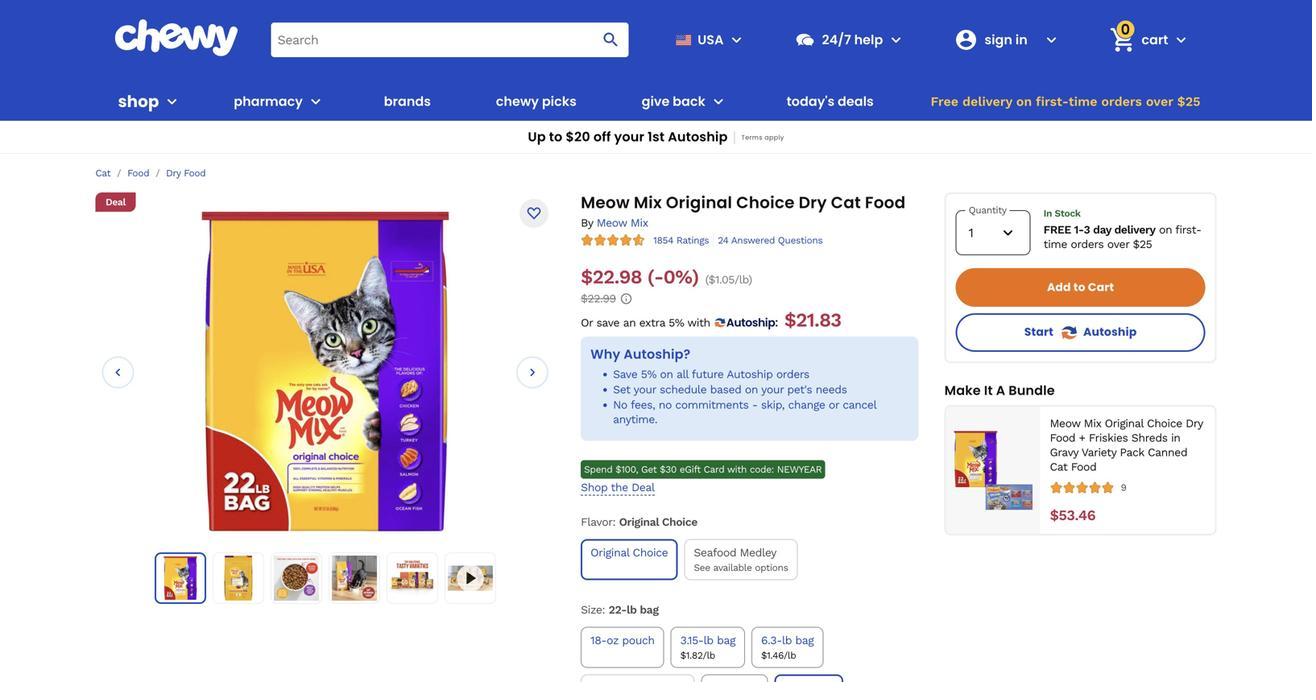 Task type: describe. For each thing, give the bounding box(es) containing it.
or
[[829, 398, 840, 412]]

chewy picks link
[[490, 82, 583, 121]]

why autoship? save 5% on all future autoship orders set your schedule based on your pet's needs no fees, no commitments - skip, change or cancel anytime.
[[591, 345, 877, 426]]

autoship down ) at the right top of the page
[[727, 315, 776, 331]]

on left all
[[660, 368, 673, 381]]

group for size : 22-lb bag
[[578, 624, 922, 683]]

deals
[[838, 92, 874, 110]]

pharmacy
[[234, 92, 303, 110]]

bag for 6.3-lb bag
[[796, 634, 814, 648]]

0%)
[[664, 266, 699, 289]]

day
[[1094, 223, 1112, 236]]

lb inside 6.3-lb bag $1.46/lb
[[782, 634, 792, 648]]

size : 22-lb bag
[[581, 604, 659, 617]]

start
[[1025, 324, 1057, 340]]

time inside on first- time orders over $25
[[1044, 238, 1068, 251]]

lb inside 3.15-lb bag $1.82/lb
[[704, 634, 714, 648]]

today's deals
[[787, 92, 874, 110]]

cat link
[[95, 167, 111, 179]]

choice inside button
[[633, 546, 668, 560]]

variety
[[1082, 446, 1117, 459]]

chewy support image
[[795, 29, 816, 50]]

lb up pouch
[[627, 604, 637, 617]]

1854
[[654, 235, 674, 246]]

your up fees,
[[634, 383, 656, 396]]

all
[[677, 368, 689, 381]]

picks
[[542, 92, 577, 110]]

: for flavor
[[613, 516, 616, 529]]

your inside site banner
[[615, 128, 645, 146]]

pouch
[[622, 634, 655, 648]]

on inside button
[[1017, 94, 1033, 109]]

group for flavor : original choice
[[578, 536, 922, 584]]

shop
[[118, 90, 159, 113]]

time inside button
[[1069, 94, 1098, 109]]

meow mix original choice dry food + friskies shreds in gravy variety pack canned cat food image
[[953, 430, 1034, 511]]

6.3-lb bag $1.46/lb
[[762, 634, 814, 662]]

0 horizontal spatial bag
[[640, 604, 659, 617]]

0
[[1121, 19, 1131, 40]]

dry food link
[[166, 167, 206, 179]]

shop the deal button
[[581, 481, 655, 496]]

dry food
[[166, 168, 206, 179]]

in inside site banner
[[1016, 30, 1028, 49]]

by
[[581, 216, 593, 230]]

over inside on first- time orders over $25
[[1108, 238, 1130, 251]]

delivery inside free delivery on first-time orders over $25 button
[[963, 94, 1013, 109]]

get
[[642, 464, 657, 475]]

free 1-3 day delivery
[[1044, 223, 1156, 236]]

brands
[[384, 92, 431, 110]]

Search text field
[[271, 22, 629, 57]]

orders inside why autoship? save 5% on all future autoship orders set your schedule based on your pet's needs no fees, no commitments - skip, change or cancel anytime.
[[777, 368, 810, 381]]

spend
[[584, 464, 613, 475]]

chewy
[[496, 92, 539, 110]]

9
[[1121, 482, 1127, 493]]

in
[[1172, 432, 1181, 445]]

$20
[[566, 128, 591, 146]]

egift
[[680, 464, 701, 475]]

submit search image
[[602, 30, 621, 49]]

$21.83
[[785, 309, 842, 332]]

dry for meow mix original choice dry food + friskies shreds in gravy variety pack canned cat food
[[1186, 417, 1204, 430]]

mix for meow mix original choice dry cat food
[[634, 191, 662, 214]]

no
[[613, 398, 628, 412]]

autoship?
[[624, 345, 691, 364]]

help menu image
[[887, 30, 906, 49]]

chewy picks
[[496, 92, 577, 110]]

shreds
[[1132, 432, 1168, 445]]

add to cart
[[1048, 280, 1115, 295]]

give back
[[642, 92, 706, 110]]

bag for 3.15-lb bag
[[717, 634, 736, 648]]

Product search field
[[271, 22, 629, 57]]

meow mix original choice dry cat food, 22-lb bag slide 1 of 6 image inside carousel-slider region
[[200, 210, 451, 532]]

0 horizontal spatial with
[[688, 316, 711, 330]]

seafood
[[694, 546, 737, 560]]

original for flavor : original choice
[[619, 516, 659, 529]]

24/7 help
[[822, 30, 884, 49]]

5% inside why autoship? save 5% on all future autoship orders set your schedule based on your pet's needs no fees, no commitments - skip, change or cancel anytime.
[[641, 368, 657, 381]]

$21.83 text field
[[785, 309, 842, 332]]

chewy home image
[[114, 19, 239, 56]]

choice for flavor : original choice
[[662, 516, 698, 529]]

schedule
[[660, 383, 707, 396]]

brands link
[[378, 82, 438, 121]]

stock
[[1055, 208, 1081, 219]]

make
[[945, 382, 981, 400]]

meow mix original choice dry cat food, 22-lb bag slide 5 of 6 image
[[390, 556, 435, 601]]

-
[[753, 398, 758, 412]]

1854 ratings
[[654, 235, 709, 246]]

make it a bundle
[[945, 382, 1056, 400]]

$22.99
[[581, 292, 616, 306]]

add to cart button
[[956, 268, 1206, 307]]

6.3-
[[762, 634, 782, 648]]

code:
[[750, 464, 774, 475]]

up to $20 off your 1st autoship
[[528, 128, 728, 146]]

0 vertical spatial dry
[[166, 168, 181, 179]]

usa
[[698, 30, 724, 49]]

save
[[597, 316, 620, 330]]

help
[[855, 30, 884, 49]]

$1.05
[[709, 273, 735, 287]]

meow mix original choice dry cat food, 22-lb bag slide 4 of 6 image
[[332, 556, 377, 601]]

)
[[749, 273, 752, 287]]

answered
[[732, 235, 775, 246]]

off
[[594, 128, 611, 146]]

change
[[789, 398, 826, 412]]

apply
[[765, 133, 785, 142]]

$22.98 (-0%) ( $1.05 / lb )
[[581, 266, 752, 289]]

1st
[[648, 128, 665, 146]]

terms
[[742, 133, 763, 142]]

sign in
[[985, 30, 1028, 49]]

original choice
[[591, 546, 668, 560]]

to for $20
[[549, 128, 563, 146]]

anytime.
[[613, 413, 658, 426]]



Task type: locate. For each thing, give the bounding box(es) containing it.
18-
[[591, 634, 607, 648]]

original up ratings
[[666, 191, 733, 214]]

0 vertical spatial over
[[1147, 94, 1174, 109]]

the
[[611, 481, 628, 494]]

spend $100, get $30 egift card with code: newyear shop the deal
[[581, 464, 822, 494]]

choice up seafood
[[662, 516, 698, 529]]

2 horizontal spatial :
[[776, 315, 778, 331]]

items image
[[1109, 26, 1137, 54]]

meow mix original choice dry food + friskies shreds in gravy variety pack canned cat food
[[1050, 417, 1204, 474]]

choice for meow mix original choice dry food + friskies shreds in gravy variety pack canned cat food
[[1148, 417, 1183, 430]]

24/7 help link
[[789, 20, 884, 59]]

choice up in
[[1148, 417, 1183, 430]]

to
[[549, 128, 563, 146], [1074, 280, 1086, 295]]

in right "sign" at the right top of page
[[1016, 30, 1028, 49]]

1 vertical spatial $25
[[1134, 238, 1153, 251]]

: for autoship
[[776, 315, 778, 331]]

dry
[[166, 168, 181, 179], [799, 191, 827, 214], [1186, 417, 1204, 430]]

$22.98
[[581, 266, 642, 289]]

original for meow mix original choice dry food + friskies shreds in gravy variety pack canned cat food
[[1105, 417, 1144, 430]]

food
[[127, 168, 149, 179], [184, 168, 206, 179], [865, 191, 906, 214], [1050, 432, 1076, 445], [1072, 461, 1097, 474]]

0 horizontal spatial :
[[602, 604, 605, 617]]

original choice button
[[581, 540, 678, 581]]

1 horizontal spatial time
[[1069, 94, 1098, 109]]

0 horizontal spatial first-
[[1036, 94, 1069, 109]]

original inside button
[[591, 546, 630, 560]]

on first- time orders over $25
[[1044, 223, 1202, 251]]

carousel-slider region
[[102, 210, 549, 536]]

usa button
[[669, 20, 747, 59]]

over inside button
[[1147, 94, 1174, 109]]

bag right 3.15-
[[717, 634, 736, 648]]

delivery right free
[[963, 94, 1013, 109]]

1 horizontal spatial dry
[[799, 191, 827, 214]]

choice inside "meow mix original choice dry food + friskies shreds in gravy variety pack canned cat food"
[[1148, 417, 1183, 430]]

first- inside button
[[1036, 94, 1069, 109]]

options
[[755, 563, 789, 574]]

1 vertical spatial in
[[1044, 208, 1053, 219]]

lb right $1.05
[[740, 273, 749, 287]]

5% right extra
[[669, 316, 685, 330]]

on
[[1017, 94, 1033, 109], [1160, 223, 1173, 236], [660, 368, 673, 381], [745, 383, 758, 396]]

0 horizontal spatial time
[[1044, 238, 1068, 251]]

account menu image
[[1042, 30, 1062, 49]]

meow for meow mix original choice dry food + friskies shreds in gravy variety pack canned cat food
[[1050, 417, 1081, 430]]

dry for meow mix original choice dry cat food
[[799, 191, 827, 214]]

$25 down cart menu "image"
[[1178, 94, 1201, 109]]

1-
[[1075, 223, 1084, 236]]

menu image
[[727, 30, 747, 49]]

meow up by meow mix
[[581, 191, 630, 214]]

free
[[931, 94, 959, 109]]

1 horizontal spatial first-
[[1176, 223, 1202, 236]]

0 vertical spatial delivery
[[963, 94, 1013, 109]]

deal
[[106, 197, 126, 208], [632, 481, 655, 494]]

set
[[613, 383, 631, 396]]

1 vertical spatial cat
[[831, 191, 861, 214]]

$53.46 text field
[[1050, 507, 1096, 525]]

based
[[711, 383, 742, 396]]

1 horizontal spatial bag
[[717, 634, 736, 648]]

mix
[[634, 191, 662, 214], [631, 216, 649, 230], [1084, 417, 1102, 430]]

card
[[704, 464, 725, 475]]

orders down 3
[[1071, 238, 1104, 251]]

autoship up based
[[727, 368, 773, 381]]

free delivery on first-time orders over $25 button
[[926, 82, 1206, 121]]

orders down items "image"
[[1102, 94, 1143, 109]]

0 vertical spatial :
[[776, 315, 778, 331]]

meow mix original choice dry cat food, 22-lb bag slide 6 of 6 image
[[448, 566, 493, 591]]

cancel
[[843, 398, 877, 412]]

mix for meow mix original choice dry food + friskies shreds in gravy variety pack canned cat food
[[1084, 417, 1102, 430]]

give back menu image
[[709, 92, 728, 111]]

delivery right day
[[1115, 223, 1156, 236]]

food link
[[127, 167, 149, 179]]

dry up canned
[[1186, 417, 1204, 430]]

choice down flavor : original choice
[[633, 546, 668, 560]]

first-
[[1036, 94, 1069, 109], [1176, 223, 1202, 236]]

0 horizontal spatial cat
[[95, 168, 111, 179]]

deal down "cat" link
[[106, 197, 126, 208]]

0 horizontal spatial delivery
[[963, 94, 1013, 109]]

lb inside $22.98 (-0%) ( $1.05 / lb )
[[740, 273, 749, 287]]

0 vertical spatial meow mix original choice dry cat food, 22-lb bag slide 1 of 6 image
[[200, 210, 451, 532]]

1 horizontal spatial delivery
[[1115, 223, 1156, 236]]

original up original choice
[[619, 516, 659, 529]]

with inside spend $100, get $30 egift card with code: newyear shop the deal
[[728, 464, 747, 475]]

18-oz pouch button
[[581, 627, 665, 669]]

first- inside on first- time orders over $25
[[1176, 223, 1202, 236]]

$22.98 (-0%) text field
[[581, 266, 699, 289]]

see
[[694, 563, 711, 574]]

1 vertical spatial deal
[[632, 481, 655, 494]]

: up original choice
[[613, 516, 616, 529]]

bundle
[[1009, 382, 1056, 400]]

on inside on first- time orders over $25
[[1160, 223, 1173, 236]]

2 vertical spatial meow
[[1050, 417, 1081, 430]]

original down the flavor
[[591, 546, 630, 560]]

extra
[[640, 316, 666, 330]]

1 vertical spatial with
[[728, 464, 747, 475]]

0 vertical spatial deal
[[106, 197, 126, 208]]

0 vertical spatial mix
[[634, 191, 662, 214]]

3.15-lb bag $1.82/lb
[[681, 634, 736, 662]]

choice up 24 answered questions button
[[737, 191, 795, 214]]

oz
[[607, 634, 619, 648]]

bag up $1.46/lb
[[796, 634, 814, 648]]

free delivery on first-time orders over $25
[[931, 94, 1201, 109]]

cat
[[95, 168, 111, 179], [831, 191, 861, 214], [1050, 461, 1068, 474]]

pet's
[[788, 383, 813, 396]]

dry inside "meow mix original choice dry food + friskies shreds in gravy variety pack canned cat food"
[[1186, 417, 1204, 430]]

1 horizontal spatial :
[[613, 516, 616, 529]]

menu image
[[162, 92, 182, 111]]

time
[[1069, 94, 1098, 109], [1044, 238, 1068, 251]]

22-
[[609, 604, 627, 617]]

mix inside "meow mix original choice dry food + friskies shreds in gravy variety pack canned cat food"
[[1084, 417, 1102, 430]]

0 vertical spatial $25
[[1178, 94, 1201, 109]]

0 vertical spatial 5%
[[669, 316, 685, 330]]

1 vertical spatial :
[[613, 516, 616, 529]]

canned
[[1148, 446, 1188, 459]]

gravy
[[1050, 446, 1079, 459]]

original inside "meow mix original choice dry food + friskies shreds in gravy variety pack canned cat food"
[[1105, 417, 1144, 430]]

meow mix original choice dry cat food, 22-lb bag slide 2 of 6 image
[[216, 556, 261, 601]]

$53.46
[[1050, 507, 1096, 524]]

your up skip,
[[762, 383, 784, 396]]

0 horizontal spatial in
[[1016, 30, 1028, 49]]

list
[[155, 553, 496, 604]]

autoship down cart at top right
[[1084, 324, 1137, 340]]

0 horizontal spatial over
[[1108, 238, 1130, 251]]

$25 inside button
[[1178, 94, 1201, 109]]

0 horizontal spatial deal
[[106, 197, 126, 208]]

1 group from the top
[[578, 536, 922, 584]]

original up friskies
[[1105, 417, 1144, 430]]

meow mix original choice dry cat food, 22-lb bag slide 3 of 6 image
[[274, 556, 319, 601]]

1 horizontal spatial deal
[[632, 481, 655, 494]]

meow inside "meow mix original choice dry food + friskies shreds in gravy variety pack canned cat food"
[[1050, 417, 1081, 430]]

0 vertical spatial meow
[[581, 191, 630, 214]]

5% down "autoship?"
[[641, 368, 657, 381]]

pharmacy menu image
[[306, 92, 326, 111]]

group
[[578, 536, 922, 584], [578, 624, 922, 683]]

autoship :
[[727, 315, 778, 331]]

add
[[1048, 280, 1072, 295]]

orders up pet's
[[777, 368, 810, 381]]

1 horizontal spatial to
[[1074, 280, 1086, 295]]

$25 inside on first- time orders over $25
[[1134, 238, 1153, 251]]

to right add
[[1074, 280, 1086, 295]]

to right the up at the top left
[[549, 128, 563, 146]]

0 vertical spatial to
[[549, 128, 563, 146]]

seafood medley see available options
[[694, 546, 789, 574]]

3
[[1084, 223, 1091, 236]]

2 horizontal spatial bag
[[796, 634, 814, 648]]

1 horizontal spatial in
[[1044, 208, 1053, 219]]

an
[[623, 316, 636, 330]]

meow
[[581, 191, 630, 214], [597, 216, 627, 230], [1050, 417, 1081, 430]]

1 vertical spatial first-
[[1176, 223, 1202, 236]]

questions
[[778, 235, 823, 246]]

or save an extra 5% with
[[581, 316, 711, 330]]

dry right food link
[[166, 168, 181, 179]]

: left 22-
[[602, 604, 605, 617]]

1 vertical spatial meow
[[597, 216, 627, 230]]

shop button
[[118, 82, 182, 121]]

cat inside "meow mix original choice dry food + friskies shreds in gravy variety pack canned cat food"
[[1050, 461, 1068, 474]]

back
[[673, 92, 706, 110]]

sign in link
[[948, 20, 1039, 59]]

1 vertical spatial over
[[1108, 238, 1130, 251]]

3.15-
[[681, 634, 704, 648]]

24 answered questions
[[718, 235, 823, 246]]

autoship inside site banner
[[668, 128, 728, 146]]

1 vertical spatial group
[[578, 624, 922, 683]]

1 vertical spatial time
[[1044, 238, 1068, 251]]

0 vertical spatial cat
[[95, 168, 111, 179]]

deal inside spend $100, get $30 egift card with code: newyear shop the deal
[[632, 481, 655, 494]]

1 vertical spatial mix
[[631, 216, 649, 230]]

1 vertical spatial orders
[[1071, 238, 1104, 251]]

cart
[[1142, 30, 1169, 49]]

bag inside 3.15-lb bag $1.82/lb
[[717, 634, 736, 648]]

site banner
[[0, 0, 1313, 154]]

meow mix original choice dry food + friskies shreds in gravy variety pack canned cat food link
[[1050, 417, 1206, 475]]

to inside button
[[1074, 280, 1086, 295]]

with right card
[[728, 464, 747, 475]]

dry up questions
[[799, 191, 827, 214]]

24
[[718, 235, 729, 246]]

2 group from the top
[[578, 624, 922, 683]]

cart menu image
[[1172, 30, 1192, 49]]

or
[[581, 316, 593, 330]]

1 horizontal spatial 5%
[[669, 316, 685, 330]]

in stock
[[1044, 208, 1081, 219]]

over down cart
[[1147, 94, 1174, 109]]

ratings
[[677, 235, 709, 246]]

in up free on the top of page
[[1044, 208, 1053, 219]]

choice for meow mix original choice dry cat food
[[737, 191, 795, 214]]

group containing 18-oz pouch
[[578, 624, 922, 683]]

free
[[1044, 223, 1072, 236]]

terms apply
[[742, 133, 785, 142]]

newyear
[[777, 464, 822, 475]]

$1.46/lb
[[762, 650, 797, 662]]

0 vertical spatial first-
[[1036, 94, 1069, 109]]

a
[[997, 382, 1006, 400]]

: for size
[[602, 604, 605, 617]]

2 vertical spatial :
[[602, 604, 605, 617]]

2 horizontal spatial cat
[[1050, 461, 1068, 474]]

to for cart
[[1074, 280, 1086, 295]]

1 horizontal spatial cat
[[831, 191, 861, 214]]

size
[[581, 604, 602, 617]]

available
[[714, 563, 752, 574]]

5%
[[669, 316, 685, 330], [641, 368, 657, 381]]

meow for meow mix original choice dry cat food
[[581, 191, 630, 214]]

on up -
[[745, 383, 758, 396]]

bag inside 6.3-lb bag $1.46/lb
[[796, 634, 814, 648]]

1 vertical spatial 5%
[[641, 368, 657, 381]]

2 vertical spatial orders
[[777, 368, 810, 381]]

0 vertical spatial group
[[578, 536, 922, 584]]

$100,
[[616, 464, 639, 475]]

bag right 22-
[[640, 604, 659, 617]]

meow mix original choice dry cat food, 22-lb bag slide 1 of 6 image
[[200, 210, 451, 532], [159, 557, 202, 600]]

0 horizontal spatial $25
[[1134, 238, 1153, 251]]

today's deals link
[[781, 82, 881, 121]]

1 vertical spatial delivery
[[1115, 223, 1156, 236]]

meow right by
[[597, 216, 627, 230]]

0 horizontal spatial to
[[549, 128, 563, 146]]

cart
[[1089, 280, 1115, 295]]

it
[[985, 382, 993, 400]]

1 horizontal spatial over
[[1147, 94, 1174, 109]]

$25 down free 1-3 day delivery
[[1134, 238, 1153, 251]]

future
[[692, 368, 724, 381]]

sign
[[985, 30, 1013, 49]]

2 vertical spatial dry
[[1186, 417, 1204, 430]]

0 vertical spatial in
[[1016, 30, 1028, 49]]

orders inside button
[[1102, 94, 1143, 109]]

autoship down back
[[668, 128, 728, 146]]

meow up +
[[1050, 417, 1081, 430]]

1 vertical spatial meow mix original choice dry cat food, 22-lb bag slide 1 of 6 image
[[159, 557, 202, 600]]

(-
[[648, 266, 664, 289]]

on right day
[[1160, 223, 1173, 236]]

friskies
[[1089, 432, 1129, 445]]

1 horizontal spatial with
[[728, 464, 747, 475]]

0 vertical spatial with
[[688, 316, 711, 330]]

: left $21.83 text field on the right of the page
[[776, 315, 778, 331]]

your left 1st
[[615, 128, 645, 146]]

deal down get
[[632, 481, 655, 494]]

over down day
[[1108, 238, 1130, 251]]

with down (
[[688, 316, 711, 330]]

0 vertical spatial orders
[[1102, 94, 1143, 109]]

0 horizontal spatial 5%
[[641, 368, 657, 381]]

18-oz pouch
[[591, 634, 655, 648]]

autoship inside why autoship? save 5% on all future autoship orders set your schedule based on your pet's needs no fees, no commitments - skip, change or cancel anytime.
[[727, 368, 773, 381]]

$22.99 text field
[[581, 292, 616, 306]]

0 vertical spatial time
[[1069, 94, 1098, 109]]

0 horizontal spatial dry
[[166, 168, 181, 179]]

1 vertical spatial dry
[[799, 191, 827, 214]]

by meow mix
[[581, 216, 649, 230]]

fees,
[[631, 398, 656, 412]]

original for meow mix original choice dry cat food
[[666, 191, 733, 214]]

group containing original choice
[[578, 536, 922, 584]]

2 vertical spatial cat
[[1050, 461, 1068, 474]]

up
[[528, 128, 546, 146]]

lb up $1.46/lb
[[782, 634, 792, 648]]

delivery
[[963, 94, 1013, 109], [1115, 223, 1156, 236]]

lb up $1.82/lb at the bottom of page
[[704, 634, 714, 648]]

2 vertical spatial mix
[[1084, 417, 1102, 430]]

to inside site banner
[[549, 128, 563, 146]]

on down sign in
[[1017, 94, 1033, 109]]

orders inside on first- time orders over $25
[[1071, 238, 1104, 251]]

$30
[[660, 464, 677, 475]]

1 vertical spatial to
[[1074, 280, 1086, 295]]

1 horizontal spatial $25
[[1178, 94, 1201, 109]]

with
[[688, 316, 711, 330], [728, 464, 747, 475]]

2 horizontal spatial dry
[[1186, 417, 1204, 430]]



Task type: vqa. For each thing, say whether or not it's contained in the screenshot.
the middle :
yes



